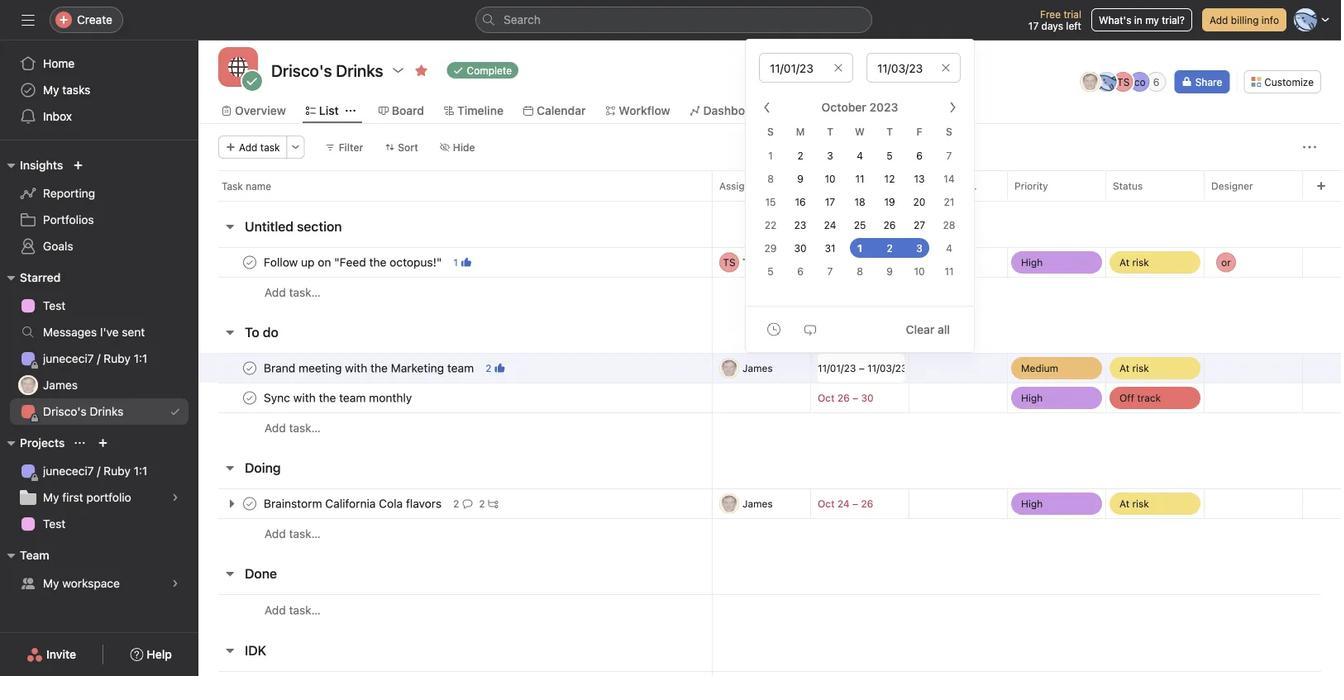 Task type: vqa. For each thing, say whether or not it's contained in the screenshot.


Task type: locate. For each thing, give the bounding box(es) containing it.
my workspace link
[[10, 571, 189, 597]]

0 vertical spatial 29
[[765, 243, 777, 254]]

4 down w
[[857, 150, 863, 162]]

add task… button for 4th add task… row from the bottom
[[265, 284, 321, 302]]

2 horizontal spatial ja
[[1085, 76, 1096, 88]]

– inside header to do 'tree grid'
[[853, 393, 859, 404]]

1 vertical spatial junececi7 / ruby 1:1
[[43, 464, 148, 478]]

s down previous month image
[[768, 126, 774, 137]]

1 add task… button from the top
[[265, 284, 321, 302]]

2 high from the top
[[1022, 393, 1043, 404]]

24 up 31
[[824, 220, 837, 231]]

risk for medium
[[1133, 363, 1150, 374]]

my tasks link
[[10, 77, 189, 103]]

10 left date
[[825, 173, 836, 185]]

1 vertical spatial 24
[[838, 498, 850, 510]]

1 vertical spatial at risk
[[1120, 363, 1150, 374]]

0 horizontal spatial 17
[[825, 196, 836, 208]]

add task… up done
[[265, 527, 321, 541]]

high inside header doing tree grid
[[1022, 498, 1043, 510]]

1 horizontal spatial 26
[[861, 498, 874, 510]]

1 horizontal spatial 30
[[862, 393, 874, 404]]

add up doing
[[265, 421, 286, 435]]

junececi7 inside projects element
[[43, 464, 94, 478]]

0 horizontal spatial 5
[[768, 266, 774, 278]]

ts inside row
[[723, 257, 736, 268]]

6 right co
[[1154, 76, 1160, 88]]

10
[[825, 173, 836, 185], [914, 266, 925, 278]]

my for my tasks
[[43, 83, 59, 97]]

0 vertical spatial 26
[[884, 220, 896, 231]]

files link
[[871, 102, 910, 120]]

2
[[798, 150, 804, 162], [887, 243, 893, 254], [486, 363, 492, 374]]

0 vertical spatial 4
[[857, 150, 863, 162]]

risk inside popup button
[[1133, 363, 1150, 374]]

completed image inside follow up on "feed the octopus!" cell
[[240, 253, 260, 273]]

26 inside header to do 'tree grid'
[[838, 393, 850, 404]]

test link down portfolio
[[10, 511, 189, 538]]

global element
[[0, 41, 199, 140]]

completed image inside sync with the team monthly cell
[[240, 388, 260, 408]]

timeline
[[457, 104, 504, 117]]

0 horizontal spatial messages
[[43, 326, 97, 339]]

james inside starred element
[[43, 378, 78, 392]]

designer
[[1212, 180, 1254, 192]]

5 up 12
[[887, 150, 893, 162]]

row
[[199, 170, 1342, 201], [218, 200, 1342, 202], [199, 247, 1342, 278], [199, 353, 1342, 384], [199, 383, 1342, 414], [199, 489, 1342, 519], [199, 672, 1342, 677]]

high for off track
[[1022, 393, 1043, 404]]

1 vertical spatial junececi7
[[43, 464, 94, 478]]

2 collapse task list for this section image from the top
[[223, 462, 237, 475]]

2 at risk from the top
[[1120, 363, 1150, 374]]

1 vertical spatial at risk button
[[1107, 490, 1204, 519]]

2 completed checkbox from the top
[[240, 388, 260, 408]]

1 test link from the top
[[10, 293, 189, 319]]

0 vertical spatial test link
[[10, 293, 189, 319]]

0 vertical spatial 5
[[887, 150, 893, 162]]

james inside button
[[743, 498, 773, 510]]

what's
[[1099, 14, 1132, 26]]

9 right nov 29
[[887, 266, 893, 278]]

/ for junececi7 / ruby 1:1 link within starred element
[[97, 352, 100, 366]]

1:1 for 2nd junececi7 / ruby 1:1 link from the top
[[134, 464, 148, 478]]

3 task… from the top
[[289, 527, 321, 541]]

2 vertical spatial 26
[[861, 498, 874, 510]]

completed checkbox inside brand meeting with the marketing team cell
[[240, 359, 260, 378]]

s
[[768, 126, 774, 137], [946, 126, 953, 137]]

collapse task list for this section image for done
[[223, 567, 237, 581]]

4 add task… button from the top
[[265, 602, 321, 620]]

ruby for 2nd junececi7 / ruby 1:1 link from the top
[[104, 464, 131, 478]]

my down team
[[43, 577, 59, 591]]

clear
[[906, 323, 935, 336]]

board
[[392, 104, 424, 117]]

4 collapse task list for this section image from the top
[[223, 644, 237, 658]]

2 test from the top
[[43, 517, 66, 531]]

23
[[795, 220, 807, 231]]

ruby up portfolio
[[104, 464, 131, 478]]

15
[[766, 196, 776, 208]]

insights element
[[0, 151, 199, 263]]

0 horizontal spatial s
[[768, 126, 774, 137]]

drisco's drinks
[[43, 405, 124, 419]]

add up do
[[265, 286, 286, 299]]

3 add task… button from the top
[[265, 525, 321, 543]]

/ inside starred element
[[97, 352, 100, 366]]

1 vertical spatial completed checkbox
[[240, 388, 260, 408]]

overview
[[235, 104, 286, 117]]

2 my from the top
[[43, 491, 59, 505]]

2 completed image from the top
[[240, 359, 260, 378]]

priority
[[1015, 180, 1049, 192]]

task… for 4th add task… row from the bottom
[[289, 286, 321, 299]]

2 at from the top
[[1120, 363, 1130, 374]]

1 t from the left
[[827, 126, 834, 137]]

junececi7 / ruby 1:1 link inside starred element
[[10, 346, 189, 372]]

add task… button for fourth add task… row
[[265, 602, 321, 620]]

3 at risk from the top
[[1120, 498, 1150, 510]]

1 junececi7 from the top
[[43, 352, 94, 366]]

messages left i've
[[43, 326, 97, 339]]

0 vertical spatial show options image
[[392, 64, 405, 77]]

collapse task list for this section image for idk
[[223, 644, 237, 658]]

2 / from the top
[[97, 464, 100, 478]]

14
[[944, 173, 955, 185]]

0 horizontal spatial 3
[[827, 150, 834, 162]]

2 vertical spatial 2
[[486, 363, 492, 374]]

collapse task list for this section image left doing button
[[223, 462, 237, 475]]

1 completed checkbox from the top
[[240, 359, 260, 378]]

0 horizontal spatial 26
[[838, 393, 850, 404]]

0 vertical spatial high button
[[1008, 248, 1106, 277]]

0 horizontal spatial 10
[[825, 173, 836, 185]]

row containing james
[[199, 489, 1342, 519]]

goals
[[43, 239, 73, 253]]

25
[[854, 220, 866, 231]]

at risk for high
[[1120, 257, 1150, 268]]

test inside starred element
[[43, 299, 66, 313]]

junececi7 down messages i've sent
[[43, 352, 94, 366]]

1 my from the top
[[43, 83, 59, 97]]

1 horizontal spatial 11
[[945, 266, 954, 278]]

1 junececi7 / ruby 1:1 from the top
[[43, 352, 148, 366]]

show options image
[[392, 64, 405, 77], [984, 181, 994, 191]]

1:1 inside starred element
[[134, 352, 148, 366]]

follow up on "feed the octopus!" cell
[[199, 247, 713, 278]]

what's in my trial? button
[[1092, 8, 1193, 31]]

add task… button inside header to do 'tree grid'
[[265, 419, 321, 438]]

messages
[[796, 104, 852, 117], [43, 326, 97, 339]]

1 add task… from the top
[[265, 286, 321, 299]]

previous month image
[[761, 101, 774, 114]]

junececi7 up first
[[43, 464, 94, 478]]

collapse task list for this section image left the idk button
[[223, 644, 237, 658]]

sync with the team monthly cell
[[199, 383, 713, 414]]

billing
[[1232, 14, 1259, 26]]

messages inside starred element
[[43, 326, 97, 339]]

2 ruby from the top
[[104, 464, 131, 478]]

3 at from the top
[[1120, 498, 1130, 510]]

7 up "14" on the right top
[[947, 150, 952, 162]]

2 vertical spatial completed checkbox
[[240, 494, 260, 514]]

1 vertical spatial 9
[[887, 266, 893, 278]]

29 right nov
[[839, 257, 852, 268]]

2 risk from the top
[[1133, 363, 1150, 374]]

add down done
[[265, 604, 286, 618]]

collapse task list for this section image
[[223, 326, 237, 339]]

/ up my first portfolio link
[[97, 464, 100, 478]]

oct inside header doing tree grid
[[818, 498, 835, 510]]

task… inside header doing tree grid
[[289, 527, 321, 541]]

search list box
[[476, 7, 873, 33]]

1 vertical spatial ja
[[724, 363, 735, 374]]

drisco's drinks
[[271, 60, 383, 80]]

completed checkbox inside sync with the team monthly cell
[[240, 388, 260, 408]]

2 down 19
[[887, 243, 893, 254]]

5 right tara
[[768, 266, 774, 278]]

hide sidebar image
[[22, 13, 35, 26]]

task
[[222, 180, 243, 192]]

0 vertical spatial junececi7 / ruby 1:1 link
[[10, 346, 189, 372]]

completed checkbox for high
[[240, 388, 260, 408]]

24 inside header doing tree grid
[[838, 498, 850, 510]]

projects element
[[0, 428, 199, 541]]

0 vertical spatial 1:1
[[134, 352, 148, 366]]

my workspace
[[43, 577, 120, 591]]

risk for high
[[1133, 257, 1150, 268]]

starred element
[[0, 263, 199, 428]]

see details, my first portfolio image
[[170, 493, 180, 503]]

3 add task… from the top
[[265, 527, 321, 541]]

brainstorm california cola flavors cell
[[199, 489, 713, 519]]

10 down 27 on the top right of page
[[914, 266, 925, 278]]

Sync with the team monthly text field
[[261, 390, 417, 407]]

my for my workspace
[[43, 577, 59, 591]]

completed checkbox inside brainstorm california cola flavors cell
[[240, 494, 260, 514]]

header to do tree grid
[[199, 353, 1342, 443]]

october 2023
[[822, 101, 899, 114]]

junececi7 / ruby 1:1 down messages i've sent
[[43, 352, 148, 366]]

completed image for brand meeting with the marketing team text field
[[240, 359, 260, 378]]

starred
[[20, 271, 61, 285]]

29 inside row
[[839, 257, 852, 268]]

test down starred
[[43, 299, 66, 313]]

junececi7 / ruby 1:1 link down messages i've sent
[[10, 346, 189, 372]]

medium
[[1022, 363, 1059, 374]]

share
[[1196, 76, 1223, 88]]

add field image
[[1317, 181, 1327, 191]]

1 test from the top
[[43, 299, 66, 313]]

james
[[743, 363, 773, 374], [43, 378, 78, 392], [743, 498, 773, 510]]

3 collapse task list for this section image from the top
[[223, 567, 237, 581]]

0 vertical spatial 30
[[794, 243, 807, 254]]

my first portfolio
[[43, 491, 131, 505]]

risk inside header untitled section "tree grid"
[[1133, 257, 1150, 268]]

3 my from the top
[[43, 577, 59, 591]]

1 button
[[450, 254, 475, 271]]

see details, my workspace image
[[170, 579, 180, 589]]

collapse task list for this section image left done
[[223, 567, 237, 581]]

2 oct from the top
[[818, 498, 835, 510]]

8 right nov 29
[[857, 266, 863, 278]]

0 vertical spatial 2
[[798, 150, 804, 162]]

0 vertical spatial 17
[[1029, 20, 1039, 31]]

1 horizontal spatial 8
[[857, 266, 863, 278]]

my left tasks
[[43, 83, 59, 97]]

expand subtask list for the task brainstorm california cola flavors image
[[225, 498, 238, 511]]

collapse task list for this section image left untitled
[[223, 220, 237, 233]]

1 vertical spatial 5
[[768, 266, 774, 278]]

0 vertical spatial 24
[[824, 220, 837, 231]]

0 vertical spatial at risk
[[1120, 257, 1150, 268]]

ruby inside starred element
[[104, 352, 131, 366]]

my left first
[[43, 491, 59, 505]]

due date
[[818, 180, 860, 192]]

2 add task… row from the top
[[199, 413, 1342, 443]]

0 horizontal spatial 2
[[486, 363, 492, 374]]

0 vertical spatial messages
[[796, 104, 852, 117]]

0 vertical spatial ts
[[1118, 76, 1130, 88]]

at risk
[[1120, 257, 1150, 268], [1120, 363, 1150, 374], [1120, 498, 1150, 510]]

add task… button up doing
[[265, 419, 321, 438]]

add left billing
[[1210, 14, 1229, 26]]

1 completed image from the top
[[240, 253, 260, 273]]

7
[[947, 150, 952, 162], [828, 266, 833, 278]]

2 1:1 from the top
[[134, 464, 148, 478]]

2 vertical spatial my
[[43, 577, 59, 591]]

0 vertical spatial 7
[[947, 150, 952, 162]]

11 up 18
[[856, 173, 865, 185]]

add inside header untitled section "tree grid"
[[265, 286, 286, 299]]

2 horizontal spatial 6
[[1154, 76, 1160, 88]]

days
[[1042, 20, 1064, 31]]

s down next month icon
[[946, 126, 953, 137]]

co
[[1135, 76, 1146, 88]]

/ for 2nd junececi7 / ruby 1:1 link from the top
[[97, 464, 100, 478]]

– inside header doing tree grid
[[853, 498, 859, 510]]

1 task… from the top
[[289, 286, 321, 299]]

3 completed checkbox from the top
[[240, 494, 260, 514]]

3 risk from the top
[[1133, 498, 1150, 510]]

add task… up do
[[265, 286, 321, 299]]

my tasks
[[43, 83, 90, 97]]

1:1 down sent
[[134, 352, 148, 366]]

0 horizontal spatial 30
[[794, 243, 807, 254]]

oct inside header to do 'tree grid'
[[818, 393, 835, 404]]

workflow link
[[606, 102, 671, 120]]

/ inside projects element
[[97, 464, 100, 478]]

junececi7 / ruby 1:1 up my first portfolio link
[[43, 464, 148, 478]]

2 down m on the right of page
[[798, 150, 804, 162]]

messages up m on the right of page
[[796, 104, 852, 117]]

2 junececi7 / ruby 1:1 from the top
[[43, 464, 148, 478]]

1 horizontal spatial 4
[[946, 243, 953, 254]]

1 vertical spatial james
[[43, 378, 78, 392]]

2 vertical spatial 1
[[454, 257, 458, 268]]

in
[[1135, 14, 1143, 26]]

new project or portfolio image
[[98, 438, 108, 448]]

at
[[1120, 257, 1130, 268], [1120, 363, 1130, 374], [1120, 498, 1130, 510]]

junececi7
[[43, 352, 94, 366], [43, 464, 94, 478]]

all
[[938, 323, 950, 336]]

9 up 16
[[798, 173, 804, 185]]

untitled section
[[245, 219, 342, 235]]

0 horizontal spatial 7
[[828, 266, 833, 278]]

completed image inside brand meeting with the marketing team cell
[[240, 359, 260, 378]]

24 right james button
[[838, 498, 850, 510]]

more actions image
[[1304, 141, 1317, 154]]

2 comments image
[[463, 499, 473, 509]]

1 junececi7 / ruby 1:1 link from the top
[[10, 346, 189, 372]]

1 / from the top
[[97, 352, 100, 366]]

None text field
[[818, 354, 905, 383]]

high inside header untitled section "tree grid"
[[1022, 257, 1043, 268]]

0 vertical spatial 1
[[769, 150, 773, 162]]

2 add task… from the top
[[265, 421, 321, 435]]

tara
[[743, 257, 763, 268]]

drinks
[[90, 405, 124, 419]]

add task… button up done
[[265, 525, 321, 543]]

at risk inside header doing tree grid
[[1120, 498, 1150, 510]]

brand meeting with the marketing team cell
[[199, 353, 713, 384]]

/
[[97, 352, 100, 366], [97, 464, 100, 478]]

task… inside header untitled section "tree grid"
[[289, 286, 321, 299]]

ruby down i've
[[104, 352, 131, 366]]

junececi7 inside starred element
[[43, 352, 94, 366]]

26 inside header doing tree grid
[[861, 498, 874, 510]]

completed image
[[240, 253, 260, 273], [240, 359, 260, 378], [240, 388, 260, 408], [240, 494, 260, 514]]

add task… inside header untitled section "tree grid"
[[265, 286, 321, 299]]

1 high from the top
[[1022, 257, 1043, 268]]

Follow up on "Feed the octopus!" text field
[[261, 254, 447, 271]]

junececi7 / ruby 1:1 link up portfolio
[[10, 458, 189, 485]]

3 up due at the top of page
[[827, 150, 834, 162]]

0 vertical spatial ruby
[[104, 352, 131, 366]]

/ down messages i've sent link
[[97, 352, 100, 366]]

1 vertical spatial junececi7 / ruby 1:1 link
[[10, 458, 189, 485]]

add time image
[[768, 323, 781, 336]]

3 completed image from the top
[[240, 388, 260, 408]]

at inside header doing tree grid
[[1120, 498, 1130, 510]]

7 down 31
[[828, 266, 833, 278]]

header doing tree grid
[[199, 489, 1342, 549]]

1 vertical spatial my
[[43, 491, 59, 505]]

8 up '15'
[[768, 173, 774, 185]]

1 collapse task list for this section image from the top
[[223, 220, 237, 233]]

my inside "teams" element
[[43, 577, 59, 591]]

17 left days
[[1029, 20, 1039, 31]]

1 vertical spatial ts
[[723, 257, 736, 268]]

2 up sync with the team monthly cell
[[486, 363, 492, 374]]

Completed checkbox
[[240, 359, 260, 378], [240, 388, 260, 408], [240, 494, 260, 514]]

remove from starred image
[[415, 64, 428, 77]]

high inside popup button
[[1022, 393, 1043, 404]]

task… inside header to do 'tree grid'
[[289, 421, 321, 435]]

1:1 inside projects element
[[134, 464, 148, 478]]

add task… inside header doing tree grid
[[265, 527, 321, 541]]

4 task… from the top
[[289, 604, 321, 618]]

task… for fourth add task… row
[[289, 604, 321, 618]]

8
[[768, 173, 774, 185], [857, 266, 863, 278]]

0 vertical spatial at
[[1120, 257, 1130, 268]]

filter
[[339, 141, 363, 153]]

test link up messages i've sent
[[10, 293, 189, 319]]

oct for oct 26 – 30
[[818, 393, 835, 404]]

1 ruby from the top
[[104, 352, 131, 366]]

1 vertical spatial test
[[43, 517, 66, 531]]

6 up 13
[[917, 150, 923, 162]]

11
[[856, 173, 865, 185], [945, 266, 954, 278]]

add up done
[[265, 527, 286, 541]]

1 vertical spatial 3
[[917, 243, 923, 254]]

at inside popup button
[[1120, 363, 1130, 374]]

add task…
[[265, 286, 321, 299], [265, 421, 321, 435], [265, 527, 321, 541], [265, 604, 321, 618]]

off track button
[[1107, 384, 1204, 413]]

29 up tara schultz
[[765, 243, 777, 254]]

1 vertical spatial 1
[[858, 243, 863, 254]]

1 horizontal spatial 6
[[917, 150, 923, 162]]

1 vertical spatial 7
[[828, 266, 833, 278]]

4 add task… row from the top
[[199, 595, 1342, 626]]

1 vertical spatial 26
[[838, 393, 850, 404]]

sort
[[398, 141, 418, 153]]

16
[[795, 196, 806, 208]]

2 junececi7 from the top
[[43, 464, 94, 478]]

add task… down done
[[265, 604, 321, 618]]

1 vertical spatial show options image
[[984, 181, 994, 191]]

2 task… from the top
[[289, 421, 321, 435]]

1:1 up my first portfolio link
[[134, 464, 148, 478]]

add task
[[239, 141, 280, 153]]

add task… button up do
[[265, 284, 321, 302]]

13
[[914, 173, 925, 185]]

2 horizontal spatial 26
[[884, 220, 896, 231]]

junececi7 / ruby 1:1 link
[[10, 346, 189, 372], [10, 458, 189, 485]]

1 vertical spatial test link
[[10, 511, 189, 538]]

ruby inside projects element
[[104, 464, 131, 478]]

my inside global element
[[43, 83, 59, 97]]

0 vertical spatial ja
[[1085, 76, 1096, 88]]

0 vertical spatial oct
[[818, 393, 835, 404]]

row containing 2
[[199, 353, 1342, 384]]

show options image left remove from starred image
[[392, 64, 405, 77]]

create
[[77, 13, 112, 26]]

messages for messages i've sent
[[43, 326, 97, 339]]

idk button
[[245, 636, 267, 666]]

0 vertical spatial risk
[[1133, 257, 1150, 268]]

Brainstorm California Cola flavors text field
[[261, 496, 447, 512]]

t down files link
[[887, 126, 893, 137]]

1 horizontal spatial 24
[[838, 498, 850, 510]]

tara schultz
[[743, 257, 801, 268]]

ja inside starred element
[[23, 380, 34, 391]]

4 down 28
[[946, 243, 953, 254]]

status
[[1113, 180, 1143, 192]]

Completed checkbox
[[240, 253, 260, 273]]

30
[[794, 243, 807, 254], [862, 393, 874, 404]]

due
[[818, 180, 837, 192]]

reporting link
[[10, 180, 189, 207]]

test
[[43, 299, 66, 313], [43, 517, 66, 531]]

2 at risk button from the top
[[1107, 490, 1204, 519]]

header untitled section tree grid
[[199, 247, 1342, 308]]

1 oct from the top
[[818, 393, 835, 404]]

collapse task list for this section image
[[223, 220, 237, 233], [223, 462, 237, 475], [223, 567, 237, 581], [223, 644, 237, 658]]

section
[[297, 219, 342, 235]]

1 1:1 from the top
[[134, 352, 148, 366]]

test down first
[[43, 517, 66, 531]]

junececi7 / ruby 1:1 inside starred element
[[43, 352, 148, 366]]

2 vertical spatial risk
[[1133, 498, 1150, 510]]

1 vertical spatial 4
[[946, 243, 953, 254]]

1 vertical spatial high button
[[1008, 490, 1106, 519]]

1 s from the left
[[768, 126, 774, 137]]

1 at from the top
[[1120, 257, 1130, 268]]

junececi7 / ruby 1:1 inside projects element
[[43, 464, 148, 478]]

at inside header untitled section "tree grid"
[[1120, 257, 1130, 268]]

add task… button down done
[[265, 602, 321, 620]]

off track
[[1120, 393, 1161, 404]]

t down messages link
[[827, 126, 834, 137]]

0 horizontal spatial show options image
[[392, 64, 405, 77]]

3 down 27 on the top right of page
[[917, 243, 923, 254]]

1 vertical spatial high
[[1022, 393, 1043, 404]]

2 junececi7 / ruby 1:1 link from the top
[[10, 458, 189, 485]]

0 horizontal spatial 1
[[454, 257, 458, 268]]

2 add task… button from the top
[[265, 419, 321, 438]]

1 risk from the top
[[1133, 257, 1150, 268]]

6 left nov
[[798, 266, 804, 278]]

task… for second add task… row from the top of the page
[[289, 421, 321, 435]]

1 horizontal spatial 1
[[769, 150, 773, 162]]

ruby for junececi7 / ruby 1:1 link within starred element
[[104, 352, 131, 366]]

add task… up doing
[[265, 421, 321, 435]]

0 horizontal spatial ja
[[23, 380, 34, 391]]

2 vertical spatial james
[[743, 498, 773, 510]]

17 down due at the top of page
[[825, 196, 836, 208]]

1 vertical spatial at
[[1120, 363, 1130, 374]]

ts right ra
[[1118, 76, 1130, 88]]

2 vertical spatial ja
[[23, 380, 34, 391]]

my inside projects element
[[43, 491, 59, 505]]

1 horizontal spatial ja
[[724, 363, 735, 374]]

Start date text field
[[759, 53, 854, 83]]

0 vertical spatial test
[[43, 299, 66, 313]]

1 horizontal spatial show options image
[[984, 181, 994, 191]]

3 high from the top
[[1022, 498, 1043, 510]]

james inside header to do 'tree grid'
[[743, 363, 773, 374]]

2 test link from the top
[[10, 511, 189, 538]]

1 vertical spatial oct
[[818, 498, 835, 510]]

ts left tara
[[723, 257, 736, 268]]

1 horizontal spatial 17
[[1029, 20, 1039, 31]]

at risk button inside header doing tree grid
[[1107, 490, 1204, 519]]

set to repeat image
[[804, 323, 817, 336]]

show options image right "14" on the right top
[[984, 181, 994, 191]]

add task… row
[[199, 277, 1342, 308], [199, 413, 1342, 443], [199, 519, 1342, 549], [199, 595, 1342, 626]]

show options image inside row
[[984, 181, 994, 191]]

1 vertical spatial –
[[853, 498, 859, 510]]

tasks
[[62, 83, 90, 97]]

11 down 28
[[945, 266, 954, 278]]

1 add task… row from the top
[[199, 277, 1342, 308]]

1 at risk button from the top
[[1107, 248, 1204, 277]]

at risk button
[[1107, 354, 1204, 383]]

task name
[[222, 180, 271, 192]]

add inside header to do 'tree grid'
[[265, 421, 286, 435]]

0 vertical spatial high
[[1022, 257, 1043, 268]]

at risk inside header untitled section "tree grid"
[[1120, 257, 1150, 268]]

at risk inside popup button
[[1120, 363, 1150, 374]]

create button
[[50, 7, 123, 33]]

risk
[[1133, 257, 1150, 268], [1133, 363, 1150, 374], [1133, 498, 1150, 510]]

1 vertical spatial /
[[97, 464, 100, 478]]

1 at risk from the top
[[1120, 257, 1150, 268]]

1 horizontal spatial 2
[[798, 150, 804, 162]]



Task type: describe. For each thing, give the bounding box(es) containing it.
at risk for medium
[[1120, 363, 1150, 374]]

workflow
[[619, 104, 671, 117]]

high for at risk
[[1022, 257, 1043, 268]]

ja inside header to do 'tree grid'
[[724, 363, 735, 374]]

dashboard
[[704, 104, 763, 117]]

board link
[[379, 102, 424, 120]]

0 horizontal spatial 24
[[824, 220, 837, 231]]

row containing 1
[[199, 247, 1342, 278]]

1 high button from the top
[[1008, 248, 1106, 277]]

1 vertical spatial 17
[[825, 196, 836, 208]]

complete button
[[440, 59, 526, 82]]

0 vertical spatial 6
[[1154, 76, 1160, 88]]

add task… button for second add task… row from the top of the page
[[265, 419, 321, 438]]

starred button
[[0, 268, 61, 288]]

add task… button for 3rd add task… row from the top of the page
[[265, 525, 321, 543]]

4 completed image from the top
[[240, 494, 260, 514]]

medium button
[[1008, 354, 1106, 383]]

help button
[[119, 640, 183, 670]]

junececi7 / ruby 1:1 for 2nd junececi7 / ruby 1:1 link from the top
[[43, 464, 148, 478]]

inbox
[[43, 110, 72, 123]]

name
[[246, 180, 271, 192]]

portfolios link
[[10, 207, 189, 233]]

files
[[885, 104, 910, 117]]

2 inside button
[[486, 363, 492, 374]]

october
[[822, 101, 867, 114]]

new image
[[73, 160, 83, 170]]

clear start date image
[[834, 63, 844, 73]]

my for my first portfolio
[[43, 491, 59, 505]]

calendar link
[[524, 102, 586, 120]]

2 high button from the top
[[1008, 490, 1106, 519]]

1 inside button
[[454, 257, 458, 268]]

2 subtasks image
[[489, 499, 498, 509]]

1 horizontal spatial 3
[[917, 243, 923, 254]]

james button
[[720, 494, 807, 514]]

doing button
[[245, 453, 281, 483]]

clear all button
[[895, 315, 961, 345]]

junececi7 for junececi7 / ruby 1:1 link within starred element
[[43, 352, 94, 366]]

trial?
[[1162, 14, 1185, 26]]

overview link
[[222, 102, 286, 120]]

add task button
[[218, 136, 288, 159]]

add left task
[[239, 141, 258, 153]]

2 s from the left
[[946, 126, 953, 137]]

w
[[855, 126, 865, 137]]

show options, current sort, top image
[[75, 438, 85, 448]]

add billing info
[[1210, 14, 1280, 26]]

0 vertical spatial 10
[[825, 173, 836, 185]]

1 horizontal spatial 9
[[887, 266, 893, 278]]

search button
[[476, 7, 873, 33]]

1:1 for junececi7 / ruby 1:1 link within starred element
[[134, 352, 148, 366]]

list
[[319, 104, 339, 117]]

globe image
[[228, 57, 248, 77]]

hide button
[[432, 136, 483, 159]]

19
[[885, 196, 896, 208]]

at risk button inside header untitled section "tree grid"
[[1107, 248, 1204, 277]]

show options image for estimated time
[[984, 181, 994, 191]]

clear due date image
[[941, 63, 951, 73]]

2023
[[870, 101, 899, 114]]

collapse task list for this section image for doing
[[223, 462, 237, 475]]

track
[[1138, 393, 1161, 404]]

sort button
[[377, 136, 426, 159]]

my first portfolio link
[[10, 485, 189, 511]]

oct 26 – 30
[[818, 393, 874, 404]]

idk
[[245, 643, 267, 659]]

done button
[[245, 559, 277, 589]]

0 horizontal spatial 29
[[765, 243, 777, 254]]

search
[[504, 13, 541, 26]]

0 horizontal spatial 4
[[857, 150, 863, 162]]

0 vertical spatial 3
[[827, 150, 834, 162]]

row containing task name
[[199, 170, 1342, 201]]

3 add task… row from the top
[[199, 519, 1342, 549]]

f
[[917, 126, 923, 137]]

completed image for sync with the team monthly text box
[[240, 388, 260, 408]]

0 vertical spatial 11
[[856, 173, 865, 185]]

date
[[840, 180, 860, 192]]

27
[[914, 220, 926, 231]]

more actions image
[[291, 142, 301, 152]]

21
[[944, 196, 955, 208]]

doing
[[245, 460, 281, 476]]

to do
[[245, 325, 279, 340]]

tab actions image
[[346, 106, 356, 116]]

or button
[[1205, 248, 1303, 278]]

estimated
[[917, 180, 963, 192]]

untitled
[[245, 219, 294, 235]]

do
[[263, 325, 279, 340]]

1 vertical spatial 11
[[945, 266, 954, 278]]

20
[[914, 196, 926, 208]]

1 horizontal spatial ts
[[1118, 76, 1130, 88]]

Brand meeting with the Marketing team text field
[[261, 360, 479, 377]]

sent
[[122, 326, 145, 339]]

ra
[[1101, 76, 1114, 88]]

junececi7 for 2nd junececi7 / ruby 1:1 link from the top
[[43, 464, 94, 478]]

18
[[855, 196, 866, 208]]

– for 30
[[853, 393, 859, 404]]

1 horizontal spatial 5
[[887, 150, 893, 162]]

invite button
[[16, 640, 87, 670]]

28
[[943, 220, 956, 231]]

2 horizontal spatial 1
[[858, 243, 863, 254]]

insights
[[20, 158, 63, 172]]

2 vertical spatial 6
[[798, 266, 804, 278]]

high button
[[1008, 384, 1106, 413]]

messages link
[[783, 102, 852, 120]]

teams element
[[0, 541, 199, 601]]

add inside header doing tree grid
[[265, 527, 286, 541]]

1 vertical spatial 8
[[857, 266, 863, 278]]

show options image for drisco's drinks
[[392, 64, 405, 77]]

risk inside header doing tree grid
[[1133, 498, 1150, 510]]

4 add task… from the top
[[265, 604, 321, 618]]

insights button
[[0, 156, 63, 175]]

task… for 3rd add task… row from the top of the page
[[289, 527, 321, 541]]

calendar
[[537, 104, 586, 117]]

dashboard link
[[690, 102, 763, 120]]

oct for oct 24 – 26
[[818, 498, 835, 510]]

1 vertical spatial 6
[[917, 150, 923, 162]]

projects
[[20, 436, 65, 450]]

clear all
[[906, 323, 950, 336]]

assignee
[[720, 180, 762, 192]]

30 inside row
[[862, 393, 874, 404]]

inbox link
[[10, 103, 189, 130]]

home link
[[10, 50, 189, 77]]

row containing oct 26
[[199, 383, 1342, 414]]

– for 26
[[853, 498, 859, 510]]

complete
[[467, 65, 512, 76]]

what's in my trial?
[[1099, 14, 1185, 26]]

2 horizontal spatial 2
[[887, 243, 893, 254]]

oct 24 – 26
[[818, 498, 874, 510]]

1 vertical spatial 10
[[914, 266, 925, 278]]

estimated time
[[917, 180, 986, 192]]

messages for messages
[[796, 104, 852, 117]]

done
[[245, 566, 277, 582]]

completed image for follow up on "feed the octopus!" text box
[[240, 253, 260, 273]]

nov
[[818, 257, 837, 268]]

drisco's drinks link
[[10, 399, 189, 425]]

completed checkbox for medium
[[240, 359, 260, 378]]

hide
[[453, 141, 475, 153]]

at for high
[[1120, 257, 1130, 268]]

reporting
[[43, 187, 95, 200]]

17 inside free trial 17 days left
[[1029, 20, 1039, 31]]

2 t from the left
[[887, 126, 893, 137]]

Due date text field
[[867, 53, 961, 83]]

messages i've sent link
[[10, 319, 189, 346]]

test inside projects element
[[43, 517, 66, 531]]

2 button
[[482, 360, 508, 377]]

next month image
[[946, 101, 960, 114]]

31
[[825, 243, 836, 254]]

to
[[245, 325, 260, 340]]

add task… inside header to do 'tree grid'
[[265, 421, 321, 435]]

junececi7 / ruby 1:1 for junececi7 / ruby 1:1 link within starred element
[[43, 352, 148, 366]]

list link
[[306, 102, 339, 120]]

add billing info button
[[1203, 8, 1287, 31]]

team
[[20, 549, 49, 563]]

at for medium
[[1120, 363, 1130, 374]]

0 vertical spatial 9
[[798, 173, 804, 185]]

untitled section button
[[245, 212, 342, 242]]

collapse task list for this section image for untitled section
[[223, 220, 237, 233]]

0 horizontal spatial 8
[[768, 173, 774, 185]]

test link inside projects element
[[10, 511, 189, 538]]



